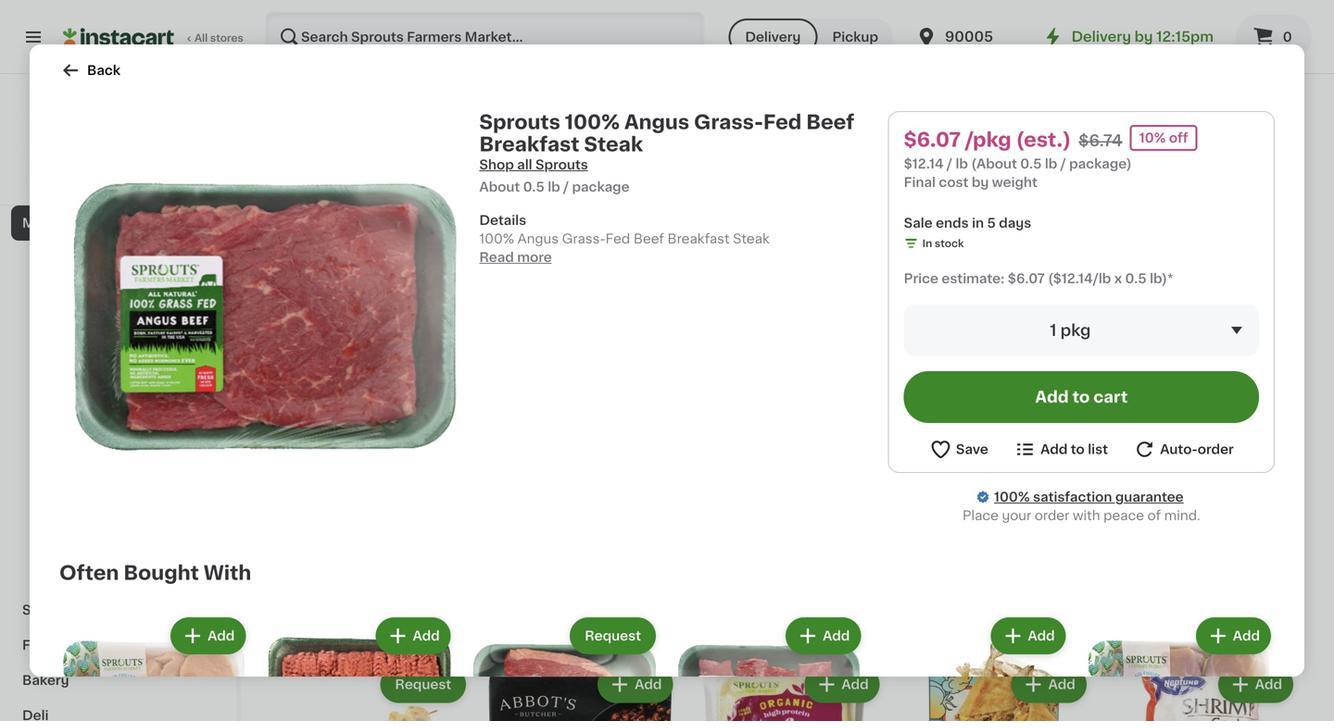 Task type: vqa. For each thing, say whether or not it's contained in the screenshot.
Details 100% Angus Grass-Fed Beef Breakfast Steak Read more in the top of the page
yes



Task type: locate. For each thing, give the bounding box(es) containing it.
sprouts 100% angus grass-fed beef breakfast steak shop all sprouts about 0.5 lb / package
[[479, 113, 855, 194]]

cut
[[995, 215, 1019, 228]]

order inside button
[[1198, 443, 1234, 456]]

1 horizontal spatial pack
[[752, 234, 784, 247]]

100% satisfaction guarantee
[[47, 178, 196, 189], [994, 491, 1184, 504]]

1 vertical spatial beef
[[815, 215, 846, 228]]

2 horizontal spatial meat
[[1160, 197, 1193, 210]]

about inside '8 21 /pkg (est.) $9.12 sprouts 100% angus grass- fed boneless chuck steak $11.24 / lb about 0.73 lb / package'
[[278, 260, 309, 270]]

to
[[1073, 390, 1090, 405], [1071, 443, 1085, 456]]

1 horizontal spatial by
[[1135, 30, 1153, 44]]

0 horizontal spatial /pkg
[[323, 171, 355, 186]]

in
[[923, 239, 933, 249]]

turkey link
[[11, 347, 225, 382]]

satisfaction up place your order with peace of mind.
[[1033, 491, 1113, 504]]

2 horizontal spatial about
[[899, 613, 930, 624]]

grass- left the value
[[562, 233, 606, 246]]

snacks & candy link
[[11, 593, 225, 628]]

0 horizontal spatial stock
[[935, 239, 964, 249]]

0 horizontal spatial 8
[[289, 172, 302, 192]]

1 horizontal spatial 0.5
[[1021, 158, 1042, 171]]

&
[[61, 146, 72, 159], [60, 217, 71, 230], [74, 604, 85, 617]]

0 horizontal spatial about
[[278, 260, 309, 270]]

/pkg inside '8 21 /pkg (est.) $9.12 sprouts 100% angus grass- fed boneless chuck steak $11.24 / lb about 0.73 lb / package'
[[323, 171, 355, 186]]

fed down run
[[735, 215, 760, 228]]

2 vertical spatial beef
[[634, 233, 664, 246]]

sprouts up all
[[479, 113, 561, 132]]

lb up "dry-" on the top right of page
[[1045, 158, 1058, 171]]

0.5 inside sprouts 100% angus grass-fed beef breakfast steak shop all sprouts about 0.5 lb / package
[[523, 181, 545, 194]]

0 vertical spatial guarantee
[[143, 178, 196, 189]]

guarantee down dairy & eggs link
[[143, 178, 196, 189]]

uncured
[[899, 234, 954, 247]]

1 vertical spatial 100% satisfaction guarantee
[[994, 491, 1184, 504]]

0 vertical spatial meat
[[1160, 197, 1193, 210]]

1 vertical spatial angus
[[371, 208, 412, 221]]

(est.) up $12.14 / lb (about 0.5 lb / package) final cost by weight
[[1016, 130, 1072, 150]]

0 button
[[1236, 15, 1312, 59]]

100% inside 100% satisfaction guarantee link
[[994, 491, 1030, 504]]

chicken inside "link"
[[33, 252, 87, 265]]

1 vertical spatial package
[[355, 260, 399, 270]]

to left cart
[[1073, 390, 1090, 405]]

/pkg up the $16.22
[[539, 171, 572, 186]]

2 vertical spatial angus
[[518, 233, 559, 246]]

0 vertical spatial plant-
[[1168, 215, 1207, 228]]

1 horizontal spatial package
[[572, 181, 630, 194]]

$16.22
[[539, 190, 581, 203]]

meat up snacks & candy link
[[117, 569, 150, 582]]

steak inside details 100% angus grass-fed beef breakfast steak read more
[[733, 233, 770, 246]]

1 vertical spatial of
[[1178, 613, 1188, 624]]

1 vertical spatial breakfast
[[668, 233, 730, 246]]

$ inside $ 9 beyond meat beyond sausage, plant-based sausage links, hot italian style
[[1109, 173, 1116, 183]]

(est.) inside each (est.) $61.57
[[996, 506, 1036, 521]]

each up "$61.57"
[[956, 506, 992, 521]]

to inside button
[[1071, 443, 1085, 456]]

sprouts
[[536, 158, 588, 171]]

0 horizontal spatial plant-
[[33, 569, 72, 582]]

beyond
[[1105, 197, 1156, 210], [1196, 197, 1247, 210]]

meat inside 'link'
[[117, 569, 150, 582]]

meat down beverages
[[22, 217, 57, 230]]

/pkg up the $9.12
[[323, 171, 355, 186]]

1 vertical spatial 0.5
[[523, 181, 545, 194]]

/ up cost
[[947, 158, 953, 171]]

2 horizontal spatial 0.5
[[1126, 272, 1147, 285]]

0 vertical spatial beef
[[806, 113, 855, 132]]

$12.14 / lb (about 0.5 lb / package) final cost by weight
[[904, 158, 1132, 189]]

meat & seafood link
[[11, 206, 225, 241]]

beyond up hot
[[1196, 197, 1247, 210]]

100% satisfaction guarantee down dairy & eggs link
[[47, 178, 196, 189]]

grass- left details
[[415, 208, 459, 221]]

details 100% angus grass-fed beef breakfast steak read more
[[479, 214, 770, 264]]

0 vertical spatial package
[[572, 181, 630, 194]]

sprouts inside $ 13 72 /pkg (est.) $16.22 sprouts chicken tenderloins no antibiotics ever value pack $5.49 / lb
[[485, 208, 536, 221]]

1 beyond from the left
[[1105, 197, 1156, 210]]

delivery inside delivery button
[[745, 31, 801, 44]]

fed up farms
[[764, 113, 802, 132]]

2 sponsored badge image from the left
[[1105, 266, 1161, 277]]

100% down dairy & eggs
[[47, 178, 76, 189]]

0 horizontal spatial 0.5
[[523, 181, 545, 194]]

$12.14
[[904, 158, 944, 171]]

breakfast up all
[[479, 135, 580, 154]]

1 horizontal spatial breakfast
[[668, 233, 730, 246]]

(est.) up "$61.57"
[[996, 506, 1036, 521]]

breakfast inside details 100% angus grass-fed beef breakfast steak read more
[[668, 233, 730, 246]]

days
[[999, 217, 1032, 230]]

beef down tenderloins
[[634, 233, 664, 246]]

0 vertical spatial chicken
[[539, 208, 592, 221]]

order left with
[[1035, 510, 1070, 523]]

vegan
[[1107, 152, 1140, 162]]

grass- inside sprouts 100% angus grass-fed beef breakfast steak shop all sprouts about 0.5 lb / package
[[694, 113, 764, 132]]

1 horizontal spatial angus
[[518, 233, 559, 246]]

plant-based meat link
[[11, 558, 225, 593]]

package up tenderloins
[[572, 181, 630, 194]]

0 vertical spatial 100% satisfaction guarantee
[[47, 178, 196, 189]]

angus
[[624, 113, 690, 132], [371, 208, 412, 221], [518, 233, 559, 246]]

order up mind.
[[1198, 443, 1234, 456]]

0 horizontal spatial meat
[[22, 217, 57, 230]]

product group
[[899, 0, 1091, 281], [1105, 0, 1297, 281], [278, 306, 470, 581], [899, 306, 1091, 648], [1105, 306, 1297, 630], [59, 614, 250, 722], [264, 614, 455, 722], [470, 614, 660, 722], [675, 614, 865, 722], [880, 614, 1070, 722], [1085, 614, 1275, 722], [278, 663, 470, 722], [485, 663, 677, 722], [692, 663, 884, 722], [899, 663, 1091, 722], [1105, 663, 1297, 722]]

1 pkg
[[1050, 323, 1091, 339]]

style
[[1105, 252, 1139, 265]]

1 vertical spatial by
[[972, 176, 989, 189]]

2 vertical spatial of
[[971, 632, 982, 642]]

request button
[[1003, 311, 1085, 345], [1210, 311, 1292, 345], [572, 620, 654, 653], [382, 669, 464, 702]]

$
[[489, 173, 495, 183], [902, 173, 909, 183], [1109, 173, 1116, 183], [1109, 508, 1116, 519]]

0 vertical spatial to
[[1073, 390, 1090, 405]]

0 horizontal spatial order
[[1035, 510, 1070, 523]]

guarantee up 82
[[1116, 491, 1184, 504]]

cost
[[939, 176, 969, 189]]

fed down tenderloins
[[606, 233, 630, 246]]

angus inside '8 21 /pkg (est.) $9.12 sprouts 100% angus grass- fed boneless chuck steak $11.24 / lb about 0.73 lb / package'
[[371, 208, 412, 221]]

0 horizontal spatial 100% satisfaction guarantee
[[47, 178, 196, 189]]

mind.
[[1165, 510, 1201, 523]]

about down $11.24
[[278, 260, 309, 270]]

steak inside '8 21 /pkg (est.) $9.12 sprouts 100% angus grass- fed boneless chuck steak $11.24 / lb about 0.73 lb / package'
[[414, 227, 451, 240]]

grass
[[692, 197, 730, 210]]

0 horizontal spatial satisfaction
[[78, 178, 140, 189]]

delivery for delivery
[[745, 31, 801, 44]]

each for 8
[[1152, 506, 1189, 521]]

based inside $ 9 beyond meat beyond sausage, plant-based sausage links, hot italian style
[[1207, 215, 1248, 228]]

1 horizontal spatial 8
[[1116, 507, 1129, 527]]

beef
[[806, 113, 855, 132], [815, 215, 846, 228], [634, 233, 664, 246]]

pack right the 6
[[752, 234, 784, 247]]

0 vertical spatial order
[[1198, 443, 1234, 456]]

8 left 82
[[1116, 507, 1129, 527]]

each inside the 'about 2.8 lb each likely out of stock'
[[963, 613, 988, 624]]

delivery
[[1072, 30, 1132, 44], [745, 31, 801, 44]]

0 horizontal spatial steak
[[414, 227, 451, 240]]

package inside sprouts 100% angus grass-fed beef breakfast steak shop all sprouts about 0.5 lb / package
[[572, 181, 630, 194]]

1 horizontal spatial based
[[1207, 215, 1248, 228]]

100% down the $9.12
[[332, 208, 367, 221]]

lb right $5.49
[[524, 263, 534, 274]]

angus for sprouts
[[624, 113, 690, 132]]

1 horizontal spatial guarantee
[[1116, 491, 1184, 504]]

1 horizontal spatial sponsored badge image
[[1105, 266, 1161, 277]]

based up snacks & candy
[[72, 569, 113, 582]]

grass run farms 80% lean grass-fed ground beef patties 6 pack
[[692, 197, 869, 247]]

0 horizontal spatial guarantee
[[143, 178, 196, 189]]

chicken down the $16.22
[[539, 208, 592, 221]]

to for cart
[[1073, 390, 1090, 405]]

0 horizontal spatial by
[[972, 176, 989, 189]]

100% inside 100% satisfaction guarantee button
[[47, 178, 76, 189]]

pack up $5.49
[[485, 245, 516, 258]]

2 beyond from the left
[[1196, 197, 1247, 210]]

1 vertical spatial &
[[60, 217, 71, 230]]

2 horizontal spatial angus
[[624, 113, 690, 132]]

0.5 down all
[[523, 181, 545, 194]]

breakfast for sprouts
[[479, 135, 580, 154]]

fed
[[764, 113, 802, 132], [735, 215, 760, 228], [278, 227, 303, 240], [606, 233, 630, 246]]

0 horizontal spatial based
[[72, 569, 113, 582]]

to for list
[[1071, 443, 1085, 456]]

beyond up sausage,
[[1105, 197, 1156, 210]]

0.5 right x at the right of page
[[1126, 272, 1147, 285]]

1 vertical spatial chicken
[[33, 252, 87, 265]]

8 left 21 on the left top of page
[[289, 172, 302, 192]]

(est.) down auto-order
[[1193, 506, 1232, 521]]

1 horizontal spatial beyond
[[1196, 197, 1247, 210]]

delivery inside delivery by 12:15pm link
[[1072, 30, 1132, 44]]

instacart logo image
[[63, 26, 174, 48]]

1 vertical spatial based
[[72, 569, 113, 582]]

about
[[479, 181, 520, 194], [278, 260, 309, 270], [899, 613, 930, 624]]

out
[[1157, 613, 1175, 624], [951, 632, 968, 642]]

$ down shop
[[489, 173, 495, 183]]

add to cart button
[[904, 372, 1259, 424]]

0
[[1283, 31, 1293, 44]]

1 vertical spatial satisfaction
[[1033, 491, 1113, 504]]

plant- up links,
[[1168, 215, 1207, 228]]

peace
[[1104, 510, 1145, 523]]

lb up 0.73
[[319, 245, 329, 255]]

steak inside sprouts 100% angus grass-fed beef breakfast steak shop all sprouts about 0.5 lb / package
[[584, 135, 643, 154]]

steak for sprouts
[[584, 135, 643, 154]]

sponsored badge image down 'style'
[[1105, 266, 1161, 277]]

all
[[195, 33, 208, 43]]

0 vertical spatial by
[[1135, 30, 1153, 44]]

$8.82 each (estimated) original price: $11.03 element
[[1105, 505, 1297, 541]]

candy
[[88, 604, 132, 617]]

list
[[1088, 443, 1108, 456]]

/ inside sprouts 100% angus grass-fed beef breakfast steak shop all sprouts about 0.5 lb / package
[[564, 181, 569, 194]]

0 vertical spatial out
[[1157, 613, 1175, 624]]

1 horizontal spatial plant-
[[1168, 215, 1207, 228]]

82
[[1131, 508, 1145, 519]]

(est.) up chuck
[[359, 171, 399, 186]]

in stock
[[923, 239, 964, 249]]

$61.57
[[956, 525, 997, 538]]

snacks
[[22, 604, 71, 617]]

100% up read
[[479, 233, 514, 246]]

angus inside sprouts 100% angus grass-fed beef breakfast steak shop all sprouts about 0.5 lb / package
[[624, 113, 690, 132]]

grass- up patties
[[692, 215, 735, 228]]

each inside $ 8 82 each (est.)
[[1152, 506, 1189, 521]]

save
[[956, 443, 989, 456]]

order
[[1198, 443, 1234, 456], [1035, 510, 1070, 523]]

beef inside details 100% angus grass-fed beef breakfast steak read more
[[634, 233, 664, 246]]

likely inside the 'about 2.8 lb each likely out of stock'
[[917, 632, 948, 642]]

product group containing 7
[[899, 0, 1091, 281]]

back button
[[59, 59, 121, 82]]

fed up $11.24
[[278, 227, 303, 240]]

request
[[1016, 321, 1072, 334], [1223, 321, 1279, 334], [585, 630, 641, 643], [395, 679, 452, 692]]

chicken down meat & seafood
[[33, 252, 87, 265]]

1 horizontal spatial $6.07
[[1008, 272, 1045, 285]]

$ down $12.14
[[902, 173, 909, 183]]

guarantee inside button
[[143, 178, 196, 189]]

$ 9 beyond meat beyond sausage, plant-based sausage links, hot italian style
[[1105, 172, 1271, 265]]

2.8
[[932, 613, 948, 624]]

about left 2.8
[[899, 613, 930, 624]]

0 vertical spatial about
[[479, 181, 520, 194]]

beef for sprouts
[[806, 113, 855, 132]]

0.5 up weight
[[1021, 158, 1042, 171]]

often bought with
[[59, 564, 251, 583]]

service type group
[[729, 19, 893, 56]]

chicken
[[539, 208, 592, 221], [33, 252, 87, 265]]

1 vertical spatial out
[[951, 632, 968, 642]]

0 vertical spatial angus
[[624, 113, 690, 132]]

lb inside the 'about 2.8 lb each likely out of stock'
[[951, 613, 961, 624]]

$ inside $ 8 82 each (est.)
[[1109, 508, 1116, 519]]

patties
[[692, 234, 737, 247]]

pickup button
[[818, 19, 893, 56]]

100% up sprouts
[[565, 113, 620, 132]]

0 vertical spatial based
[[1207, 215, 1248, 228]]

/pkg inside $ 13 72 /pkg (est.) $16.22 sprouts chicken tenderloins no antibiotics ever value pack $5.49 / lb
[[539, 171, 572, 186]]

beverages link
[[11, 171, 225, 206]]

each right 2.8
[[963, 613, 988, 624]]

& left eggs at the top of the page
[[61, 146, 72, 159]]

beef up 80%
[[806, 113, 855, 132]]

plant- up snacks
[[33, 569, 72, 582]]

snacks & candy
[[22, 604, 132, 617]]

each for 2.8
[[963, 613, 988, 624]]

0 horizontal spatial beyond
[[1105, 197, 1156, 210]]

breakfast inside sprouts 100% angus grass-fed beef breakfast steak shop all sprouts about 0.5 lb / package
[[479, 135, 580, 154]]

sale ends in 5 days
[[904, 217, 1032, 230]]

2 horizontal spatial stock
[[1191, 613, 1220, 624]]

0 vertical spatial 0.5
[[1021, 158, 1042, 171]]

$ inside $ 7 99
[[902, 173, 909, 183]]

& left candy
[[74, 604, 85, 617]]

1 horizontal spatial of
[[1148, 510, 1161, 523]]

your
[[1002, 510, 1032, 523]]

0 vertical spatial $6.07
[[904, 130, 961, 150]]

2 vertical spatial stock
[[984, 632, 1013, 642]]

/pkg up the (about
[[966, 130, 1012, 150]]

1 vertical spatial 8
[[1116, 507, 1129, 527]]

0 horizontal spatial angus
[[371, 208, 412, 221]]

$6.07 up $12.14
[[904, 130, 961, 150]]

$ for 7
[[902, 173, 909, 183]]

(est.) up the $16.22
[[575, 171, 615, 186]]

$ for 8
[[1109, 508, 1116, 519]]

sprouts brands
[[22, 76, 125, 89]]

1 vertical spatial about
[[278, 260, 309, 270]]

angus inside details 100% angus grass-fed beef breakfast steak read more
[[518, 233, 559, 246]]

product group containing 9
[[1105, 0, 1297, 281]]

about down shop
[[479, 181, 520, 194]]

meat up links,
[[1160, 197, 1193, 210]]

beverages
[[22, 182, 93, 195]]

sponsored badge image for belly
[[899, 266, 955, 277]]

angus for details
[[518, 233, 559, 246]]

1 horizontal spatial steak
[[584, 135, 643, 154]]

None search field
[[265, 11, 705, 63]]

ever
[[580, 227, 609, 240]]

0 vertical spatial &
[[61, 146, 72, 159]]

sprouts inside sprouts 100% angus grass-fed beef breakfast steak shop all sprouts about 0.5 lb / package
[[479, 113, 561, 132]]

1 horizontal spatial satisfaction
[[1033, 491, 1113, 504]]

plant-
[[1168, 215, 1207, 228], [33, 569, 72, 582]]

grass- up run
[[694, 113, 764, 132]]

details button
[[479, 211, 866, 230]]

by down the (about
[[972, 176, 989, 189]]

delivery left 12:15pm
[[1072, 30, 1132, 44]]

about inside sprouts 100% angus grass-fed beef breakfast steak shop all sprouts about 0.5 lb / package
[[479, 181, 520, 194]]

0 vertical spatial satisfaction
[[78, 178, 140, 189]]

0 horizontal spatial out
[[951, 632, 968, 642]]

by
[[1135, 30, 1153, 44], [972, 176, 989, 189]]

each right 82
[[1152, 506, 1189, 521]]

$ 13 72 /pkg (est.) $16.22 sprouts chicken tenderloins no antibiotics ever value pack $5.49 / lb
[[485, 171, 671, 274]]

$ inside $ 13 72 /pkg (est.) $16.22 sprouts chicken tenderloins no antibiotics ever value pack $5.49 / lb
[[489, 173, 495, 183]]

breakfast
[[479, 135, 580, 154], [668, 233, 730, 246]]

1 vertical spatial to
[[1071, 443, 1085, 456]]

1 horizontal spatial order
[[1198, 443, 1234, 456]]

/ down sprouts
[[564, 181, 569, 194]]

$13.72 per package (estimated) original price: $16.22 element
[[485, 170, 677, 206]]

out inside the 'about 2.8 lb each likely out of stock'
[[951, 632, 968, 642]]

8 21 /pkg (est.) $9.12 sprouts 100% angus grass- fed boneless chuck steak $11.24 / lb about 0.73 lb / package
[[278, 171, 459, 270]]

based up hot
[[1207, 215, 1248, 228]]

1 horizontal spatial /pkg
[[539, 171, 572, 186]]

$8.21 per package (estimated) original price: $9.12 element
[[278, 170, 470, 206]]

lb right 2.8
[[951, 613, 961, 624]]

(about
[[972, 158, 1017, 171]]

stores
[[210, 33, 243, 43]]

$ left 82
[[1109, 508, 1116, 519]]

100% up 'your'
[[994, 491, 1030, 504]]

beef inside sprouts 100% angus grass-fed beef breakfast steak shop all sprouts about 0.5 lb / package
[[806, 113, 855, 132]]

delivery left pickup button on the right top of page
[[745, 31, 801, 44]]

1 horizontal spatial chicken
[[539, 208, 592, 221]]

sprouts up no
[[485, 208, 536, 221]]

1 vertical spatial meat
[[22, 217, 57, 230]]

plant- inside plant-based meat 'link'
[[33, 569, 72, 582]]

0 vertical spatial stock
[[935, 239, 964, 249]]

1 vertical spatial likely
[[917, 632, 948, 642]]

/ right $5.49
[[518, 263, 522, 274]]

90005 button
[[916, 11, 1027, 63]]

$ for 9
[[1109, 173, 1116, 183]]

dry-
[[1048, 197, 1078, 210]]

1 vertical spatial plant-
[[33, 569, 72, 582]]

0 horizontal spatial pack
[[485, 245, 516, 258]]

100% inside sprouts 100% angus grass-fed beef breakfast steak shop all sprouts about 0.5 lb / package
[[565, 113, 620, 132]]

$ down package)
[[1109, 173, 1116, 183]]

1 pkg field
[[904, 305, 1259, 357]]

by left 12:15pm
[[1135, 30, 1153, 44]]

to inside "button"
[[1073, 390, 1090, 405]]

2 vertical spatial &
[[74, 604, 85, 617]]

antibiotics
[[507, 227, 577, 240]]

sponsored badge image
[[899, 266, 955, 277], [1105, 266, 1161, 277]]

lb down sprouts
[[548, 181, 560, 194]]

add to cart
[[1036, 390, 1128, 405]]

0 horizontal spatial package
[[355, 260, 399, 270]]

sprouts 100% angus grass-fed beef breakfast steak image
[[74, 126, 457, 509]]

beef down 80%
[[815, 215, 846, 228]]

sprouts up $11.24
[[278, 208, 329, 221]]

0 vertical spatial breakfast
[[479, 135, 580, 154]]

100% satisfaction guarantee up with
[[994, 491, 1184, 504]]

sponsored badge image down oz
[[899, 266, 955, 277]]

grass- inside '8 21 /pkg (est.) $9.12 sprouts 100% angus grass- fed boneless chuck steak $11.24 / lb about 0.73 lb / package'
[[415, 208, 459, 221]]

(est.) inside $ 8 82 each (est.)
[[1193, 506, 1232, 521]]

steak down run
[[733, 233, 770, 246]]

1 horizontal spatial likely
[[1124, 613, 1155, 624]]

dairy
[[22, 146, 58, 159]]

boneless
[[306, 227, 366, 240]]

& down beverages
[[60, 217, 71, 230]]

80%
[[805, 197, 834, 210]]

price
[[904, 272, 939, 285]]

0 horizontal spatial delivery
[[745, 31, 801, 44]]

1 horizontal spatial about
[[479, 181, 520, 194]]

1 sponsored badge image from the left
[[899, 266, 955, 277]]

package inside '8 21 /pkg (est.) $9.12 sprouts 100% angus grass- fed boneless chuck steak $11.24 / lb about 0.73 lb / package'
[[355, 260, 399, 270]]

$6.07 right estimate:
[[1008, 272, 1045, 285]]

steak up $13.72 per package (estimated) original price: $16.22 element
[[584, 135, 643, 154]]

satisfaction down dairy & eggs link
[[78, 178, 140, 189]]

to left list
[[1071, 443, 1085, 456]]

steak right chuck
[[414, 227, 451, 240]]

package down chuck
[[355, 260, 399, 270]]

breakfast down 'details' button at top
[[668, 233, 730, 246]]



Task type: describe. For each thing, give the bounding box(es) containing it.
8 inside '8 21 /pkg (est.) $9.12 sprouts 100% angus grass- fed boneless chuck steak $11.24 / lb about 0.73 lb / package'
[[289, 172, 302, 192]]

0 horizontal spatial $6.07
[[904, 130, 961, 150]]

add inside add to cart "button"
[[1036, 390, 1069, 405]]

21
[[304, 173, 315, 183]]

0.73
[[312, 260, 333, 270]]

100% satisfaction guarantee button
[[29, 172, 207, 191]]

chicken inside $ 13 72 /pkg (est.) $16.22 sprouts chicken tenderloins no antibiotics ever value pack $5.49 / lb
[[539, 208, 592, 221]]

100% inside details 100% angus grass-fed beef breakfast steak read more
[[479, 233, 514, 246]]

estimate:
[[942, 272, 1005, 285]]

& for snacks
[[74, 604, 85, 617]]

(est.) inside $ 13 72 /pkg (est.) $16.22 sprouts chicken tenderloins no antibiotics ever value pack $5.49 / lb
[[575, 171, 615, 186]]

auto-order button
[[1134, 438, 1234, 462]]

13
[[495, 172, 517, 192]]

by inside $12.14 / lb (about 0.5 lb / package) final cost by weight
[[972, 176, 989, 189]]

/ inside $ 13 72 /pkg (est.) $16.22 sprouts chicken tenderloins no antibiotics ever value pack $5.49 / lb
[[518, 263, 522, 274]]

$7.99 original price: $9.99 element
[[899, 170, 1091, 194]]

plant-based meat
[[33, 569, 150, 582]]

bought
[[124, 564, 199, 583]]

lb inside sprouts 100% angus grass-fed beef breakfast steak shop all sprouts about 0.5 lb / package
[[548, 181, 560, 194]]

2 horizontal spatial of
[[1178, 613, 1188, 624]]

& for meat
[[60, 217, 71, 230]]

5
[[987, 217, 996, 230]]

save button
[[929, 438, 989, 462]]

add to list
[[1041, 443, 1108, 456]]

/ left package)
[[1061, 158, 1066, 171]]

& for dairy
[[61, 146, 72, 159]]

rubbed,
[[899, 215, 954, 228]]

read
[[479, 251, 514, 264]]

sausage
[[1105, 234, 1161, 247]]

fed inside sprouts 100% angus grass-fed beef breakfast steak shop all sprouts about 0.5 lb / package
[[764, 113, 802, 132]]

1 horizontal spatial 100% satisfaction guarantee
[[994, 491, 1184, 504]]

produce link
[[11, 100, 225, 135]]

lb inside $ 13 72 /pkg (est.) $16.22 sprouts chicken tenderloins no antibiotics ever value pack $5.49 / lb
[[524, 263, 534, 274]]

back
[[87, 64, 121, 77]]

1 vertical spatial $6.07
[[1008, 272, 1045, 285]]

2 vertical spatial 0.5
[[1126, 272, 1147, 285]]

sprouts inside '8 21 /pkg (est.) $9.12 sprouts 100% angus grass- fed boneless chuck steak $11.24 / lb about 0.73 lb / package'
[[278, 208, 329, 221]]

often
[[59, 564, 119, 583]]

1 horizontal spatial out
[[1157, 613, 1175, 624]]

sprouts farmers market logo image
[[101, 96, 136, 132]]

product group containing 8
[[1105, 306, 1297, 630]]

sprouts brands link
[[11, 65, 225, 100]]

auto-
[[1161, 443, 1198, 456]]

brands
[[78, 76, 125, 89]]

each inside each (est.) $61.57
[[956, 506, 992, 521]]

0 vertical spatial of
[[1148, 510, 1161, 523]]

meat inside $ 9 beyond meat beyond sausage, plant-based sausage links, hot italian style
[[1160, 197, 1193, 210]]

links,
[[1165, 234, 1202, 247]]

dairy & eggs link
[[11, 135, 225, 171]]

10% off
[[1140, 132, 1189, 145]]

satisfaction inside button
[[78, 178, 140, 189]]

12:15pm
[[1157, 30, 1214, 44]]

fed inside '8 21 /pkg (est.) $9.12 sprouts 100% angus grass- fed boneless chuck steak $11.24 / lb about 0.73 lb / package'
[[278, 227, 303, 240]]

belly
[[947, 197, 979, 210]]

pickup
[[833, 31, 879, 44]]

90005
[[945, 30, 994, 44]]

with
[[1073, 510, 1101, 523]]

lb right 0.73
[[336, 260, 345, 270]]

delivery by 12:15pm
[[1072, 30, 1214, 44]]

100% satisfaction guarantee inside button
[[47, 178, 196, 189]]

tender
[[899, 197, 944, 210]]

8 inside $ 8 82 each (est.)
[[1116, 507, 1129, 527]]

100% satisfaction guarantee link
[[994, 488, 1184, 507]]

fed inside grass run farms 80% lean grass-fed ground beef patties 6 pack
[[735, 215, 760, 228]]

tender belly signature dry- rubbed, thick cut bacon, uncured 10 oz
[[899, 197, 1078, 262]]

fed inside details 100% angus grass-fed beef breakfast steak read more
[[606, 233, 630, 246]]

$6.07 /pkg (est.) $6.74
[[904, 130, 1123, 150]]

auto-order
[[1161, 443, 1234, 456]]

99
[[923, 173, 937, 183]]

in
[[972, 217, 984, 230]]

all stores link
[[63, 11, 245, 63]]

shop
[[479, 158, 514, 171]]

value
[[612, 227, 648, 240]]

$ 7 99
[[902, 172, 937, 192]]

2 horizontal spatial /pkg
[[966, 130, 1012, 150]]

ends
[[936, 217, 969, 230]]

shellfish link
[[11, 417, 225, 452]]

sprouts up produce
[[22, 76, 75, 89]]

add inside add to list button
[[1041, 443, 1068, 456]]

$9.99
[[944, 178, 982, 191]]

10
[[899, 252, 910, 262]]

weight
[[992, 176, 1038, 189]]

sponsored badge image for 9
[[1105, 266, 1161, 277]]

$ for 13
[[489, 173, 495, 183]]

0.5 inside $12.14 / lb (about 0.5 lb / package) final cost by weight
[[1021, 158, 1042, 171]]

1 vertical spatial stock
[[1191, 613, 1220, 624]]

delivery button
[[729, 19, 818, 56]]

($12.14/lb
[[1048, 272, 1111, 285]]

100% inside '8 21 /pkg (est.) $9.12 sprouts 100% angus grass- fed boneless chuck steak $11.24 / lb about 0.73 lb / package'
[[332, 208, 367, 221]]

0 vertical spatial likely
[[1124, 613, 1155, 624]]

grass- inside details 100% angus grass-fed beef breakfast steak read more
[[562, 233, 606, 246]]

price estimate: $6.07 ($12.14/lb x 0.5 lb)*
[[904, 272, 1174, 285]]

final
[[904, 176, 936, 189]]

/ up 0.73
[[312, 245, 317, 255]]

place
[[963, 510, 999, 523]]

pack inside $ 13 72 /pkg (est.) $16.22 sprouts chicken tenderloins no antibiotics ever value pack $5.49 / lb
[[485, 245, 516, 258]]

pack inside grass run farms 80% lean grass-fed ground beef patties 6 pack
[[752, 234, 784, 247]]

about 2.8 lb each likely out of stock
[[899, 613, 1013, 642]]

$11.24
[[278, 245, 310, 255]]

off
[[1169, 132, 1189, 145]]

bakery link
[[11, 664, 225, 699]]

chicken link
[[11, 241, 225, 276]]

all
[[517, 158, 533, 171]]

details
[[479, 214, 527, 227]]

9
[[1116, 172, 1130, 192]]

no
[[485, 227, 504, 240]]

beef inside grass run farms 80% lean grass-fed ground beef patties 6 pack
[[815, 215, 846, 228]]

plant- inside $ 9 beyond meat beyond sausage, plant-based sausage links, hot italian style
[[1168, 215, 1207, 228]]

ground
[[763, 215, 812, 228]]

product group containing each (est.)
[[899, 306, 1091, 648]]

italian
[[1232, 234, 1271, 247]]

hot
[[1205, 234, 1229, 247]]

delivery for delivery by 12:15pm
[[1072, 30, 1132, 44]]

10%
[[1140, 132, 1166, 145]]

6
[[741, 234, 749, 247]]

grass run farms 80% lean grass-fed ground beef patties 6 pack button
[[692, 0, 884, 265]]

of inside the 'about 2.8 lb each likely out of stock'
[[971, 632, 982, 642]]

breakfast for details
[[668, 233, 730, 246]]

all stores
[[195, 33, 243, 43]]

about inside the 'about 2.8 lb each likely out of stock'
[[899, 613, 930, 624]]

frozen
[[22, 639, 67, 652]]

turkey
[[33, 358, 77, 371]]

steak for details
[[733, 233, 770, 246]]

place your order with peace of mind.
[[963, 510, 1201, 523]]

lb up cost
[[956, 158, 968, 171]]

1 vertical spatial order
[[1035, 510, 1070, 523]]

based inside 'link'
[[72, 569, 113, 582]]

meat & seafood
[[22, 217, 130, 230]]

$ 8 82 each (est.)
[[1109, 506, 1232, 527]]

/ right 0.73
[[348, 260, 352, 270]]

grass- inside grass run farms 80% lean grass-fed ground beef patties 6 pack
[[692, 215, 735, 228]]

chuck
[[369, 227, 411, 240]]

stock inside the 'about 2.8 lb each likely out of stock'
[[984, 632, 1013, 642]]

oz
[[913, 252, 925, 262]]

seafood
[[74, 217, 130, 230]]

72
[[519, 173, 531, 183]]

7
[[909, 172, 921, 192]]

beef for details
[[634, 233, 664, 246]]

(est.) inside '8 21 /pkg (est.) $9.12 sprouts 100% angus grass- fed boneless chuck steak $11.24 / lb about 0.73 lb / package'
[[359, 171, 399, 186]]

likely out of stock
[[1124, 613, 1220, 624]]

x
[[1115, 272, 1122, 285]]



